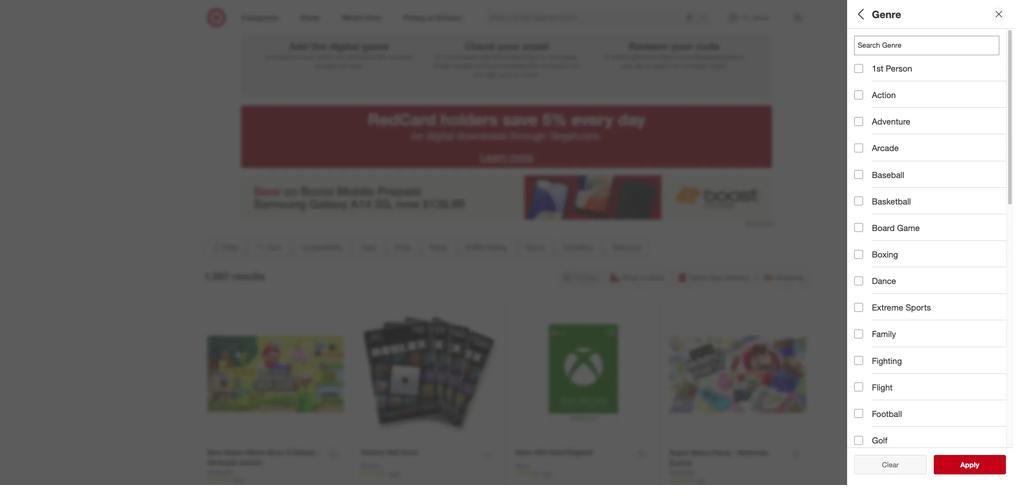 Task type: vqa. For each thing, say whether or not it's contained in the screenshot.
results for See results
yes



Task type: describe. For each thing, give the bounding box(es) containing it.
clear all
[[878, 461, 903, 470]]

1st Person checkbox
[[855, 64, 863, 73]]

0 horizontal spatial featured button
[[605, 238, 648, 257]]

gift for xbox
[[534, 449, 546, 458]]

results for 1,557 results
[[232, 271, 265, 283]]

(digital)
[[567, 449, 593, 458]]

game inside redeem your code to download the content you purchased directly to your game system or computer. enjoy!
[[635, 62, 651, 69]]

purchased
[[685, 53, 715, 61]]

type inside all filters dialog
[[855, 69, 873, 79]]

all filters dialog
[[847, 0, 1013, 486]]

board game
[[872, 223, 920, 233]]

super mario party - nintendo switch
[[669, 449, 768, 468]]

for
[[435, 53, 442, 61]]

on digital downloads through target.com.
[[411, 130, 602, 143]]

can
[[473, 71, 483, 78]]

stock
[[926, 346, 947, 357]]

1 vertical spatial deals
[[430, 243, 447, 252]]

xbox gift card (digital) link
[[515, 448, 593, 458]]

same day delivery button
[[674, 268, 756, 288]]

computer.
[[681, 62, 709, 69]]

compatibility inside all filters dialog
[[855, 38, 908, 48]]

your inside check your email for a download code and instructions on next steps. emails usually arrive immediately after purchase, but can take up to 4+ hours.
[[498, 40, 520, 52]]

shop in store button
[[606, 268, 670, 288]]

include out of stock
[[872, 346, 947, 357]]

your up you
[[672, 40, 693, 52]]

Arcade checkbox
[[855, 144, 863, 153]]

esrb rating inside all filters dialog
[[855, 162, 906, 172]]

roblox gift card image
[[361, 307, 498, 443]]

0 vertical spatial price button
[[855, 91, 1013, 122]]

redeem your code to download the content you purchased directly to your game system or computer. enjoy!
[[604, 40, 744, 69]]

shop in store
[[622, 273, 664, 282]]

fpo/apo button
[[855, 308, 1013, 339]]

Basketball checkbox
[[855, 197, 863, 206]]

526 link
[[515, 471, 652, 479]]

party
[[713, 449, 731, 458]]

nintendo link for super mario party - nintendo switch
[[669, 469, 695, 478]]

5%
[[542, 110, 567, 130]]

Dance checkbox
[[855, 277, 863, 286]]

clear all button
[[855, 456, 927, 475]]

download inside check your email for a download code and instructions on next steps. emails usually arrive immediately after purchase, but can take up to 4+ hours.
[[449, 53, 476, 61]]

search
[[696, 14, 717, 23]]

new super mario bros u deluxe - nintendo switch
[[207, 449, 321, 468]]

search button
[[696, 8, 717, 29]]

0 horizontal spatial genre button
[[518, 238, 553, 257]]

1 horizontal spatial esrb rating button
[[855, 153, 1013, 184]]

next
[[548, 53, 560, 61]]

check your email for a download code and instructions on next steps. emails usually arrive immediately after purchase, but can take up to 4+ hours.
[[434, 40, 580, 78]]

sort
[[269, 243, 282, 252]]

0 vertical spatial featured
[[613, 243, 641, 252]]

enjoy!
[[711, 62, 727, 69]]

save
[[503, 110, 538, 130]]

0 horizontal spatial condition button
[[556, 238, 602, 257]]

1 horizontal spatial compatibility button
[[855, 29, 1013, 60]]

action
[[872, 90, 896, 100]]

gift for roblox
[[387, 449, 399, 458]]

learn
[[480, 151, 506, 164]]

1 horizontal spatial the
[[377, 53, 386, 61]]

add
[[289, 40, 308, 52]]

adventure
[[872, 117, 911, 127]]

mario inside the super mario party - nintendo switch
[[691, 449, 711, 458]]

card for xbox
[[548, 449, 565, 458]]

Action checkbox
[[855, 91, 863, 99]]

sports
[[906, 303, 931, 313]]

include
[[872, 346, 900, 357]]

to right steps.
[[604, 53, 610, 61]]

1 vertical spatial esrb rating
[[466, 243, 507, 252]]

Family checkbox
[[855, 330, 863, 339]]

nintendo link for new super mario bros u deluxe - nintendo switch
[[207, 468, 233, 477]]

guest rating button
[[855, 277, 1013, 308]]

1 vertical spatial type button
[[354, 238, 384, 257]]

deals button inside all filters dialog
[[855, 122, 1013, 153]]

sponsored
[[746, 220, 772, 227]]

esrb inside all filters dialog
[[855, 162, 877, 172]]

xbox for xbox
[[515, 463, 530, 470]]

Board Game checkbox
[[855, 224, 863, 233]]

download inside redeem your code to download the content you purchased directly to your game system or computer. enjoy!
[[612, 53, 639, 61]]

downloads
[[457, 130, 507, 143]]

Baseball checkbox
[[855, 170, 863, 179]]

304
[[697, 478, 706, 485]]

all
[[855, 8, 867, 20]]

pickup
[[575, 273, 596, 282]]

delivery
[[724, 273, 750, 282]]

checkout
[[388, 53, 413, 61]]

of
[[917, 346, 924, 357]]

store
[[648, 273, 664, 282]]

2
[[503, 8, 510, 24]]

apply button
[[934, 456, 1006, 475]]

target.com.
[[549, 130, 602, 143]]

1 vertical spatial esrb rating button
[[458, 238, 515, 257]]

on inside check your email for a download code and instructions on next steps. emails usually arrive immediately after purchase, but can take up to 4+ hours.
[[540, 53, 547, 61]]

up
[[498, 71, 505, 78]]

526
[[543, 472, 552, 478]]

family
[[872, 329, 896, 340]]

roblox gift card link
[[361, 448, 417, 458]]

every
[[572, 110, 613, 130]]

304 link
[[669, 478, 806, 485]]

fighting
[[872, 356, 902, 366]]

What can we help you find? suggestions appear below search field
[[484, 8, 702, 27]]

person
[[886, 63, 912, 73]]

all filters
[[855, 8, 897, 20]]

football
[[872, 409, 902, 419]]

1,557 results
[[204, 271, 265, 283]]

purchase,
[[542, 62, 569, 69]]

card for roblox
[[401, 449, 417, 458]]

dance
[[872, 276, 896, 286]]

same day delivery
[[690, 273, 750, 282]]

Football checkbox
[[855, 410, 863, 419]]

add the digital game or content to your online cart and follow the checkout process as usual.
[[265, 40, 413, 69]]

1
[[336, 8, 343, 24]]

nintendo inside the super mario party - nintendo switch
[[738, 449, 768, 458]]

arcade
[[872, 143, 899, 153]]

genre inside all filters dialog
[[855, 193, 879, 203]]

to inside check your email for a download code and instructions on next steps. emails usually arrive immediately after purchase, but can take up to 4+ hours.
[[507, 71, 513, 78]]

your down redeem
[[621, 62, 633, 69]]

1 vertical spatial rating
[[487, 243, 507, 252]]

clear button
[[855, 456, 927, 475]]

pickup button
[[559, 268, 602, 288]]

u
[[285, 449, 291, 458]]

none text field inside genre dialog
[[855, 36, 1000, 55]]

golf
[[872, 436, 888, 446]]

1 vertical spatial digital
[[426, 130, 454, 143]]

see
[[951, 461, 964, 470]]

filter button
[[204, 238, 245, 257]]

- inside new super mario bros u deluxe - nintendo switch
[[318, 449, 321, 458]]

0 horizontal spatial deals button
[[422, 238, 455, 257]]

baseball
[[872, 170, 905, 180]]

1st
[[872, 63, 884, 73]]

you
[[674, 53, 684, 61]]

and inside add the digital game or content to your online cart and follow the checkout process as usual.
[[347, 53, 358, 61]]

immediately
[[492, 62, 525, 69]]

usually
[[454, 62, 473, 69]]

rating inside button
[[880, 286, 907, 296]]

1 vertical spatial compatibility button
[[293, 238, 350, 257]]

featured inside all filters dialog
[[855, 255, 890, 265]]

guest
[[855, 286, 878, 296]]

day
[[710, 273, 722, 282]]

super inside the super mario party - nintendo switch
[[669, 449, 689, 458]]

switch inside new super mario bros u deluxe - nintendo switch
[[240, 459, 263, 468]]

process
[[315, 62, 337, 69]]

1 horizontal spatial condition button
[[855, 215, 1013, 246]]

follow
[[359, 53, 375, 61]]



Task type: locate. For each thing, give the bounding box(es) containing it.
your down add
[[302, 53, 314, 61]]

1 vertical spatial on
[[411, 130, 423, 143]]

1 horizontal spatial super
[[669, 449, 689, 458]]

1 vertical spatial deals button
[[422, 238, 455, 257]]

results right see in the right of the page
[[966, 461, 989, 470]]

2 card from the left
[[548, 449, 565, 458]]

xbox up the xbox link
[[515, 449, 532, 458]]

new super mario bros u deluxe - nintendo switch image
[[207, 307, 344, 443], [207, 307, 344, 443]]

genre inside dialog
[[872, 8, 902, 20]]

condition
[[855, 224, 893, 234], [564, 243, 594, 252]]

to right directly
[[739, 53, 744, 61]]

condition up boxing
[[855, 224, 893, 234]]

0 horizontal spatial type
[[361, 243, 376, 252]]

0 vertical spatial code
[[696, 40, 720, 52]]

usual.
[[347, 62, 363, 69]]

online
[[316, 53, 333, 61]]

1 horizontal spatial nintendo link
[[669, 469, 695, 478]]

2 content from the left
[[651, 53, 672, 61]]

results for see results
[[966, 461, 989, 470]]

condition inside all filters dialog
[[855, 224, 893, 234]]

day
[[618, 110, 645, 130]]

content inside redeem your code to download the content you purchased directly to your game system or computer. enjoy!
[[651, 53, 672, 61]]

digital up the cart
[[329, 40, 359, 52]]

1 vertical spatial or
[[674, 62, 679, 69]]

0 horizontal spatial and
[[347, 53, 358, 61]]

1 vertical spatial roblox
[[361, 463, 381, 470]]

gift up 526
[[534, 449, 546, 458]]

deluxe
[[293, 449, 316, 458]]

1 vertical spatial code
[[478, 53, 492, 61]]

roblox gift card
[[361, 449, 417, 458]]

genre dialog
[[847, 0, 1013, 486]]

Flight checkbox
[[855, 383, 863, 392]]

deals inside all filters dialog
[[855, 131, 877, 141]]

1 horizontal spatial and
[[494, 53, 504, 61]]

or inside add the digital game or content to your online cart and follow the checkout process as usual.
[[265, 53, 271, 61]]

clear left the all
[[878, 461, 895, 470]]

gift inside "link"
[[534, 449, 546, 458]]

content inside add the digital game or content to your online cart and follow the checkout process as usual.
[[272, 53, 293, 61]]

2 roblox from the top
[[361, 463, 381, 470]]

and up immediately
[[494, 53, 504, 61]]

0 horizontal spatial compatibility
[[301, 243, 343, 252]]

new
[[207, 449, 222, 458]]

deals button
[[855, 122, 1013, 153], [422, 238, 455, 257]]

1 vertical spatial genre
[[855, 193, 879, 203]]

mario left bros
[[246, 449, 266, 458]]

0 horizontal spatial super
[[224, 449, 244, 458]]

1 horizontal spatial type
[[855, 69, 873, 79]]

1 roblox from the top
[[361, 449, 385, 458]]

clear for clear all
[[878, 461, 895, 470]]

roblox
[[361, 449, 385, 458], [361, 463, 381, 470]]

1 horizontal spatial price
[[855, 100, 875, 110]]

clear inside clear "button"
[[882, 461, 899, 470]]

1 horizontal spatial deals button
[[855, 122, 1013, 153]]

0 horizontal spatial esrb rating button
[[458, 238, 515, 257]]

1 xbox from the top
[[515, 449, 532, 458]]

xbox gift card (digital)
[[515, 449, 593, 458]]

0 horizontal spatial card
[[401, 449, 417, 458]]

extreme sports
[[872, 303, 931, 313]]

0 horizontal spatial digital
[[329, 40, 359, 52]]

or
[[265, 53, 271, 61], [674, 62, 679, 69]]

see results
[[951, 461, 989, 470]]

1387
[[389, 472, 401, 478]]

redeem
[[629, 40, 669, 52]]

nintendo inside new super mario bros u deluxe - nintendo switch
[[207, 459, 238, 468]]

xbox gift card (digital) image
[[515, 307, 652, 443], [515, 307, 652, 443]]

2 horizontal spatial the
[[640, 53, 649, 61]]

to
[[295, 53, 301, 61], [604, 53, 610, 61], [739, 53, 744, 61], [507, 71, 513, 78]]

the inside redeem your code to download the content you purchased directly to your game system or computer. enjoy!
[[640, 53, 649, 61]]

0 vertical spatial results
[[232, 271, 265, 283]]

extreme
[[872, 303, 904, 313]]

boxing
[[872, 250, 898, 260]]

clear for clear
[[882, 461, 899, 470]]

0 horizontal spatial featured
[[613, 243, 641, 252]]

0 horizontal spatial nintendo link
[[207, 468, 233, 477]]

price inside all filters dialog
[[855, 100, 875, 110]]

your up instructions
[[498, 40, 520, 52]]

content up system
[[651, 53, 672, 61]]

0 vertical spatial condition
[[855, 224, 893, 234]]

0 horizontal spatial or
[[265, 53, 271, 61]]

1 and from the left
[[347, 53, 358, 61]]

1387 link
[[361, 471, 498, 479]]

0 horizontal spatial the
[[311, 40, 327, 52]]

2 vertical spatial genre
[[526, 243, 545, 252]]

0 horizontal spatial game
[[362, 40, 389, 52]]

compatibility
[[855, 38, 908, 48], [301, 243, 343, 252]]

game
[[362, 40, 389, 52], [635, 62, 651, 69]]

0 horizontal spatial code
[[478, 53, 492, 61]]

1 horizontal spatial deals
[[855, 131, 877, 141]]

1 horizontal spatial switch
[[669, 459, 692, 468]]

digital down 'holders'
[[426, 130, 454, 143]]

0 horizontal spatial on
[[411, 130, 423, 143]]

fpo/apo
[[855, 317, 893, 327]]

the down redeem
[[640, 53, 649, 61]]

to down add
[[295, 53, 301, 61]]

featured
[[613, 243, 641, 252], [855, 255, 890, 265]]

rating
[[880, 162, 906, 172], [487, 243, 507, 252], [880, 286, 907, 296]]

gift up 1387
[[387, 449, 399, 458]]

game left system
[[635, 62, 651, 69]]

card left (digital)
[[548, 449, 565, 458]]

0 vertical spatial esrb rating
[[855, 162, 906, 172]]

1 gift from the left
[[387, 449, 399, 458]]

1 vertical spatial compatibility
[[301, 243, 343, 252]]

1 vertical spatial featured
[[855, 255, 890, 265]]

1 horizontal spatial featured button
[[855, 246, 1013, 277]]

1 horizontal spatial featured
[[855, 255, 890, 265]]

condition up pickup button in the right of the page
[[564, 243, 594, 252]]

instructions
[[506, 53, 538, 61]]

1 horizontal spatial gift
[[534, 449, 546, 458]]

card inside xbox gift card (digital) "link"
[[548, 449, 565, 458]]

1 horizontal spatial esrb
[[855, 162, 877, 172]]

1 horizontal spatial esrb rating
[[855, 162, 906, 172]]

1 horizontal spatial results
[[966, 461, 989, 470]]

0 vertical spatial compatibility button
[[855, 29, 1013, 60]]

the up online
[[311, 40, 327, 52]]

clear inside clear all button
[[878, 461, 895, 470]]

and
[[347, 53, 358, 61], [494, 53, 504, 61]]

featured up dance
[[855, 255, 890, 265]]

card
[[401, 449, 417, 458], [548, 449, 565, 458]]

shipping
[[776, 273, 804, 282]]

results inside button
[[966, 461, 989, 470]]

but
[[570, 62, 580, 69]]

0 horizontal spatial price button
[[387, 238, 419, 257]]

game up follow
[[362, 40, 389, 52]]

content down add
[[272, 53, 293, 61]]

switch inside the super mario party - nintendo switch
[[669, 459, 692, 468]]

2 vertical spatial rating
[[880, 286, 907, 296]]

download
[[449, 53, 476, 61], [612, 53, 639, 61]]

clear down 'golf' at the bottom of the page
[[882, 461, 899, 470]]

code inside redeem your code to download the content you purchased directly to your game system or computer. enjoy!
[[696, 40, 720, 52]]

advertisement region
[[241, 176, 772, 220]]

0 horizontal spatial content
[[272, 53, 293, 61]]

price
[[855, 100, 875, 110], [395, 243, 411, 252]]

a
[[444, 53, 447, 61]]

0 horizontal spatial deals
[[430, 243, 447, 252]]

0 vertical spatial deals button
[[855, 122, 1013, 153]]

0 vertical spatial xbox
[[515, 449, 532, 458]]

- right deluxe
[[318, 449, 321, 458]]

apply
[[961, 461, 980, 470]]

super left party
[[669, 449, 689, 458]]

1 vertical spatial price button
[[387, 238, 419, 257]]

0 horizontal spatial esrb rating
[[466, 243, 507, 252]]

code up arrive
[[478, 53, 492, 61]]

code up purchased
[[696, 40, 720, 52]]

1 horizontal spatial on
[[540, 53, 547, 61]]

1 vertical spatial game
[[635, 62, 651, 69]]

roblox for roblox gift card
[[361, 449, 385, 458]]

bros
[[268, 449, 283, 458]]

Extreme Sports checkbox
[[855, 303, 863, 312]]

featured up shop
[[613, 243, 641, 252]]

download down redeem
[[612, 53, 639, 61]]

0 vertical spatial type
[[855, 69, 873, 79]]

game inside add the digital game or content to your online cart and follow the checkout process as usual.
[[362, 40, 389, 52]]

1 card from the left
[[401, 449, 417, 458]]

1 horizontal spatial type button
[[855, 60, 1013, 91]]

0 horizontal spatial esrb
[[466, 243, 485, 252]]

arrive
[[475, 62, 490, 69]]

hours.
[[523, 71, 540, 78]]

game
[[897, 223, 920, 233]]

shop
[[622, 273, 639, 282]]

to right up
[[507, 71, 513, 78]]

1 horizontal spatial code
[[696, 40, 720, 52]]

mario left party
[[691, 449, 711, 458]]

- right party
[[733, 449, 736, 458]]

same
[[690, 273, 708, 282]]

None text field
[[855, 36, 1000, 55]]

Adventure checkbox
[[855, 117, 863, 126]]

super mario party - nintendo switch image
[[669, 307, 806, 444], [669, 307, 806, 444]]

1 download from the left
[[449, 53, 476, 61]]

see results button
[[934, 456, 1006, 475]]

mario
[[246, 449, 266, 458], [691, 449, 711, 458]]

xbox for xbox gift card (digital)
[[515, 449, 532, 458]]

xbox down xbox gift card (digital) "link"
[[515, 463, 530, 470]]

0 horizontal spatial -
[[318, 449, 321, 458]]

2 gift from the left
[[534, 449, 546, 458]]

on
[[540, 53, 547, 61], [411, 130, 423, 143]]

type
[[855, 69, 873, 79], [361, 243, 376, 252]]

0 vertical spatial rating
[[880, 162, 906, 172]]

roblox up "roblox" link
[[361, 449, 385, 458]]

your
[[498, 40, 520, 52], [672, 40, 693, 52], [302, 53, 314, 61], [621, 62, 633, 69]]

sort button
[[249, 238, 290, 257]]

digital inside add the digital game or content to your online cart and follow the checkout process as usual.
[[329, 40, 359, 52]]

1 vertical spatial price
[[395, 243, 411, 252]]

1 horizontal spatial or
[[674, 62, 679, 69]]

2 clear from the left
[[882, 461, 899, 470]]

new super mario bros u deluxe - nintendo switch link
[[207, 448, 323, 468]]

roblox down the roblox gift card link at the left bottom of the page
[[361, 463, 381, 470]]

Fighting checkbox
[[855, 357, 863, 366]]

0 horizontal spatial type button
[[354, 238, 384, 257]]

4+
[[514, 71, 522, 78]]

1 clear from the left
[[878, 461, 895, 470]]

0 vertical spatial esrb
[[855, 162, 877, 172]]

1 horizontal spatial game
[[635, 62, 651, 69]]

genre button
[[855, 184, 1013, 215], [518, 238, 553, 257]]

the
[[311, 40, 327, 52], [377, 53, 386, 61], [640, 53, 649, 61]]

download up usually
[[449, 53, 476, 61]]

0 horizontal spatial download
[[449, 53, 476, 61]]

or inside redeem your code to download the content you purchased directly to your game system or computer. enjoy!
[[674, 62, 679, 69]]

0 vertical spatial type button
[[855, 60, 1013, 91]]

1 horizontal spatial download
[[612, 53, 639, 61]]

to inside add the digital game or content to your online cart and follow the checkout process as usual.
[[295, 53, 301, 61]]

1 vertical spatial genre button
[[518, 238, 553, 257]]

1 horizontal spatial -
[[733, 449, 736, 458]]

roblox for roblox
[[361, 463, 381, 470]]

card up 1387 link
[[401, 449, 417, 458]]

1 horizontal spatial genre button
[[855, 184, 1013, 215]]

learn more
[[480, 151, 533, 164]]

Golf checkbox
[[855, 437, 863, 445]]

xbox inside xbox gift card (digital) "link"
[[515, 449, 532, 458]]

cart
[[334, 53, 345, 61]]

code inside check your email for a download code and instructions on next steps. emails usually arrive immediately after purchase, but can take up to 4+ hours.
[[478, 53, 492, 61]]

and inside check your email for a download code and instructions on next steps. emails usually arrive immediately after purchase, but can take up to 4+ hours.
[[494, 53, 504, 61]]

switch
[[240, 459, 263, 468], [669, 459, 692, 468]]

your inside add the digital game or content to your online cart and follow the checkout process as usual.
[[302, 53, 314, 61]]

board
[[872, 223, 895, 233]]

0 horizontal spatial results
[[232, 271, 265, 283]]

0 vertical spatial genre
[[872, 8, 902, 20]]

condition button
[[855, 215, 1013, 246], [556, 238, 602, 257]]

1 horizontal spatial price button
[[855, 91, 1013, 122]]

- inside the super mario party - nintendo switch
[[733, 449, 736, 458]]

nintendo link down the super mario party - nintendo switch
[[669, 469, 695, 478]]

1 vertical spatial condition
[[564, 243, 594, 252]]

the right follow
[[377, 53, 386, 61]]

0 vertical spatial price
[[855, 100, 875, 110]]

1 vertical spatial results
[[966, 461, 989, 470]]

super inside new super mario bros u deluxe - nintendo switch
[[224, 449, 244, 458]]

and up usual.
[[347, 53, 358, 61]]

1 content from the left
[[272, 53, 293, 61]]

through
[[510, 130, 546, 143]]

digital
[[329, 40, 359, 52], [426, 130, 454, 143]]

3
[[671, 8, 678, 24]]

on down redcard
[[411, 130, 423, 143]]

0 vertical spatial on
[[540, 53, 547, 61]]

0 horizontal spatial gift
[[387, 449, 399, 458]]

549
[[235, 478, 244, 484]]

1 vertical spatial esrb
[[466, 243, 485, 252]]

on left next
[[540, 53, 547, 61]]

1 horizontal spatial condition
[[855, 224, 893, 234]]

gift
[[387, 449, 399, 458], [534, 449, 546, 458]]

0 horizontal spatial switch
[[240, 459, 263, 468]]

2 download from the left
[[612, 53, 639, 61]]

549 link
[[207, 477, 344, 485]]

as
[[339, 62, 345, 69]]

Include out of stock checkbox
[[855, 347, 863, 356]]

nintendo link down new
[[207, 468, 233, 477]]

flight
[[872, 383, 893, 393]]

2 xbox from the top
[[515, 463, 530, 470]]

roblox link
[[361, 462, 381, 471]]

Boxing checkbox
[[855, 250, 863, 259]]

results right 1,557
[[232, 271, 265, 283]]

1 horizontal spatial card
[[548, 449, 565, 458]]

0 horizontal spatial compatibility button
[[293, 238, 350, 257]]

filters
[[870, 8, 897, 20]]

steps.
[[562, 53, 579, 61]]

1 horizontal spatial compatibility
[[855, 38, 908, 48]]

featured button up shop
[[605, 238, 648, 257]]

clear
[[878, 461, 895, 470], [882, 461, 899, 470]]

mario inside new super mario bros u deluxe - nintendo switch
[[246, 449, 266, 458]]

2 and from the left
[[494, 53, 504, 61]]

featured button down game
[[855, 246, 1013, 277]]

card inside the roblox gift card link
[[401, 449, 417, 458]]

super right new
[[224, 449, 244, 458]]

email
[[523, 40, 549, 52]]

0 horizontal spatial price
[[395, 243, 411, 252]]

0 horizontal spatial condition
[[564, 243, 594, 252]]

holders
[[441, 110, 498, 130]]



